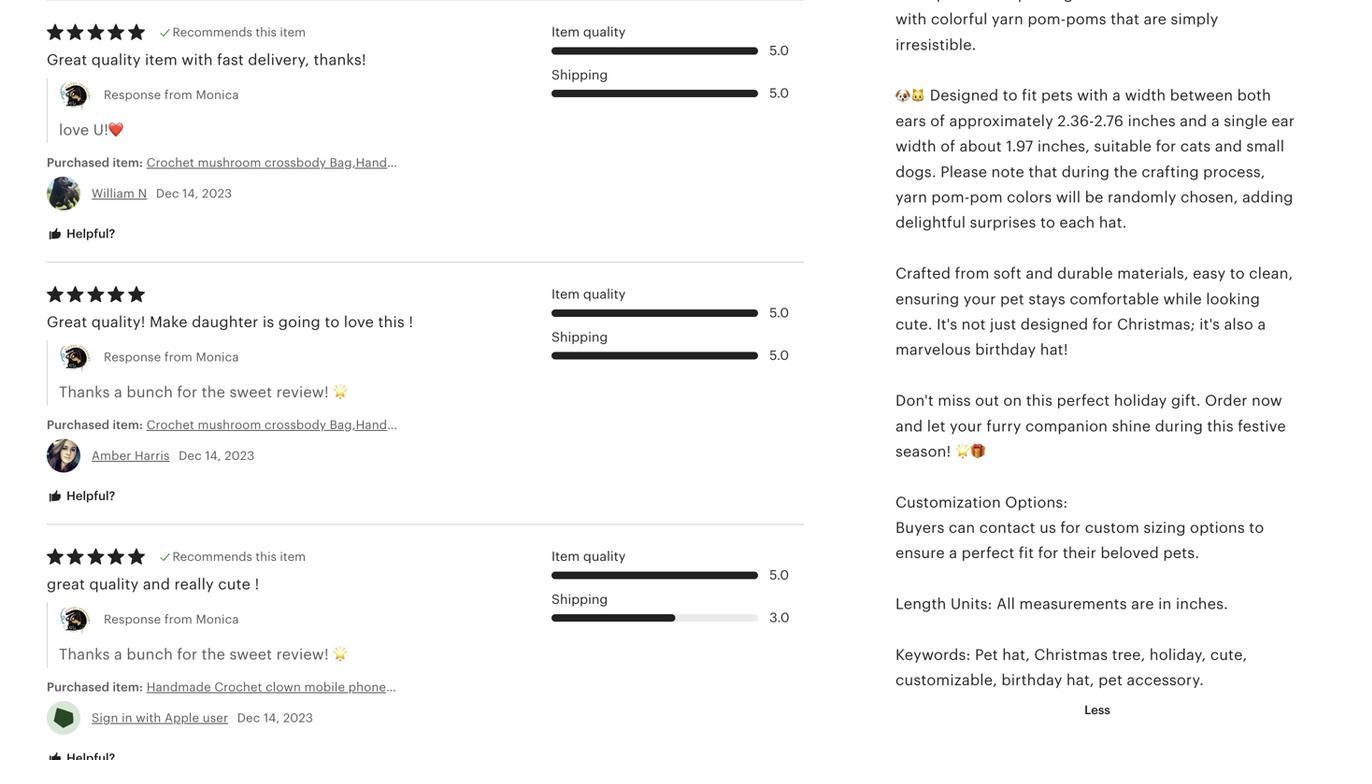Task type: vqa. For each thing, say whether or not it's contained in the screenshot.
24
no



Task type: describe. For each thing, give the bounding box(es) containing it.
length
[[896, 596, 947, 613]]

hat!
[[1040, 341, 1068, 358]]

keywords: pet hat, christmas tree, holiday, cute, customizable, birthday hat, pet accessory.
[[896, 647, 1248, 689]]

response for item
[[104, 88, 161, 102]]

response from monica for and
[[104, 613, 239, 627]]

birthday inside crafted from soft and durable materials, easy to clean, ensuring your pet stays comfortable while looking cute. it's not just designed for christmas; it's also a marvelous birthday hat!
[[975, 341, 1036, 358]]

tree,
[[1112, 647, 1146, 663]]

thanks for great
[[59, 646, 110, 663]]

colors
[[1007, 189, 1052, 206]]

don't
[[896, 392, 934, 409]]

great for great quality! make daughter is going to love this !
[[47, 314, 87, 331]]

thanks a bunch for the sweet review! 🌟 for really
[[59, 646, 348, 663]]

durable
[[1058, 265, 1113, 282]]

to up approximately
[[1003, 87, 1018, 104]]

dogs.
[[896, 163, 937, 180]]

a inside customization options: buyers can contact us for custom sizing options to ensure a perfect fit for their beloved pets.
[[949, 545, 958, 562]]

during inside don't miss out on this perfect holiday gift. order now and let your furry companion shine during this festive season! 🌟🎁
[[1155, 418, 1203, 435]]

contact
[[980, 519, 1036, 536]]

fit inside the 🐶🐱 designed to fit pets with a width between both ears of approximately 2.36-2.76 inches and a single ear width of about 1.97 inches, suitable for cats and small dogs. please note that during the crafting process, yarn pom-pom colors will be randomly chosen, adding delightful surprises to each hat.
[[1022, 87, 1037, 104]]

recommends for really
[[173, 550, 252, 564]]

purchased for great quality item with fast delivery, thanks!
[[47, 156, 110, 170]]

1 horizontal spatial with
[[182, 51, 213, 68]]

daughter
[[192, 314, 259, 331]]

william
[[92, 187, 135, 201]]

and left really
[[143, 576, 170, 593]]

fit inside customization options: buyers can contact us for custom sizing options to ensure a perfect fit for their beloved pets.
[[1019, 545, 1034, 562]]

furry
[[987, 418, 1022, 435]]

customization options: buyers can contact us for custom sizing options to ensure a perfect fit for their beloved pets.
[[896, 494, 1264, 562]]

really
[[174, 576, 214, 593]]

all
[[997, 596, 1016, 613]]

1 horizontal spatial love
[[344, 314, 374, 331]]

quality for great quality item with fast delivery, thanks!
[[583, 24, 626, 39]]

from for great quality and really cute !
[[164, 613, 192, 627]]

christmas
[[1035, 647, 1108, 663]]

during inside the 🐶🐱 designed to fit pets with a width between both ears of approximately 2.36-2.76 inches and a single ear width of about 1.97 inches, suitable for cats and small dogs. please note that during the crafting process, yarn pom-pom colors will be randomly chosen, adding delightful surprises to each hat.
[[1062, 163, 1110, 180]]

for right us on the bottom right
[[1061, 519, 1081, 536]]

length units: all measurements are in inches.
[[896, 596, 1229, 613]]

christmas;
[[1117, 316, 1196, 333]]

cute.
[[896, 316, 933, 333]]

purchased item: for item
[[47, 156, 147, 170]]

sweet for is
[[229, 384, 272, 401]]

each
[[1060, 214, 1095, 231]]

great
[[47, 576, 85, 593]]

miss
[[938, 392, 971, 409]]

inches.
[[1176, 596, 1229, 613]]

amber harris dec 14, 2023
[[92, 449, 255, 463]]

ear
[[1272, 113, 1295, 129]]

🐶🐱 designed to fit pets with a width between both ears of approximately 2.36-2.76 inches and a single ear width of about 1.97 inches, suitable for cats and small dogs. please note that during the crafting process, yarn pom-pom colors will be randomly chosen, adding delightful surprises to each hat.
[[896, 87, 1295, 231]]

2 vertical spatial 2023
[[283, 711, 313, 725]]

perfect inside don't miss out on this perfect holiday gift. order now and let your furry companion shine during this festive season! 🌟🎁
[[1057, 392, 1110, 409]]

recommends this item for fast
[[173, 25, 306, 39]]

🌟 for !
[[333, 646, 348, 663]]

harris
[[135, 449, 170, 463]]

chosen,
[[1181, 189, 1239, 206]]

shine
[[1112, 418, 1151, 435]]

great for great quality item with fast delivery, thanks!
[[47, 51, 87, 68]]

3 shipping from the top
[[552, 592, 608, 607]]

cute,
[[1211, 647, 1248, 663]]

stays
[[1029, 291, 1066, 307]]

units:
[[951, 596, 993, 613]]

🐶🐱
[[896, 87, 926, 104]]

dec for a
[[179, 449, 202, 463]]

sign in with apple user dec 14, 2023
[[92, 711, 313, 725]]

item: for and
[[113, 680, 143, 694]]

delivery,
[[248, 51, 310, 68]]

helpful? button for thanks
[[33, 479, 129, 514]]

0 horizontal spatial !
[[255, 576, 259, 593]]

quality for great quality and really cute !
[[583, 549, 626, 564]]

amber
[[92, 449, 131, 463]]

pet inside keywords: pet hat, christmas tree, holiday, cute, customizable, birthday hat, pet accessory.
[[1099, 672, 1123, 689]]

love u!❤️
[[59, 122, 124, 139]]

helpful? for thanks
[[64, 489, 115, 503]]

response from monica for item
[[104, 88, 239, 102]]

item quality for to
[[552, 287, 626, 302]]

and inside crafted from soft and durable materials, easy to clean, ensuring your pet stays comfortable while looking cute. it's not just designed for christmas; it's also a marvelous birthday hat!
[[1026, 265, 1053, 282]]

comfortable
[[1070, 291, 1159, 307]]

designed
[[1021, 316, 1089, 333]]

soft
[[994, 265, 1022, 282]]

the for great quality! make daughter is going to love this !
[[202, 384, 225, 401]]

materials,
[[1118, 265, 1189, 282]]

order
[[1205, 392, 1248, 409]]

a up 2.76
[[1113, 87, 1121, 104]]

inches,
[[1038, 138, 1090, 155]]

your inside don't miss out on this perfect holiday gift. order now and let your furry companion shine during this festive season! 🌟🎁
[[950, 418, 983, 435]]

just
[[990, 316, 1017, 333]]

randomly
[[1108, 189, 1177, 206]]

it's
[[1200, 316, 1220, 333]]

out
[[975, 392, 1000, 409]]

great quality! make daughter is going to love this !
[[47, 314, 413, 331]]

companion
[[1026, 418, 1108, 435]]

adding
[[1243, 189, 1294, 206]]

crafted from soft and durable materials, easy to clean, ensuring your pet stays comfortable while looking cute. it's not just designed for christmas; it's also a marvelous birthday hat!
[[896, 265, 1293, 358]]

can
[[949, 519, 975, 536]]

looking
[[1206, 291, 1260, 307]]

2.36-
[[1058, 113, 1094, 129]]

cats
[[1181, 138, 1211, 155]]

us
[[1040, 519, 1057, 536]]

don't miss out on this perfect holiday gift. order now and let your furry companion shine during this festive season! 🌟🎁
[[896, 392, 1286, 460]]

to right going
[[325, 314, 340, 331]]

helpful? button for love
[[33, 217, 129, 252]]

now
[[1252, 392, 1283, 409]]

0 horizontal spatial hat,
[[1003, 647, 1030, 663]]

review! for !
[[276, 646, 329, 663]]

and up cats
[[1180, 113, 1207, 129]]

for inside crafted from soft and durable materials, easy to clean, ensuring your pet stays comfortable while looking cute. it's not just designed for christmas; it's also a marvelous birthday hat!
[[1093, 316, 1113, 333]]

clean,
[[1249, 265, 1293, 282]]

a down between
[[1212, 113, 1220, 129]]

single
[[1224, 113, 1268, 129]]

on
[[1004, 392, 1022, 409]]

make
[[150, 314, 188, 331]]

1 horizontal spatial width
[[1125, 87, 1166, 104]]

item for fast
[[280, 25, 306, 39]]

bunch for and
[[127, 646, 173, 663]]

user
[[203, 711, 228, 725]]

to inside crafted from soft and durable materials, easy to clean, ensuring your pet stays comfortable while looking cute. it's not just designed for christmas; it's also a marvelous birthday hat!
[[1230, 265, 1245, 282]]

holiday
[[1114, 392, 1167, 409]]

festive
[[1238, 418, 1286, 435]]

thanks for great
[[59, 384, 110, 401]]

are
[[1131, 596, 1154, 613]]

measurements
[[1020, 596, 1127, 613]]

inches
[[1128, 113, 1176, 129]]

is
[[263, 314, 274, 331]]

u!❤️
[[93, 122, 124, 139]]

1 vertical spatial of
[[941, 138, 956, 155]]

item quality for thanks!
[[552, 24, 626, 39]]

pet
[[975, 647, 998, 663]]

william n link
[[92, 187, 147, 201]]

2 horizontal spatial 14,
[[264, 711, 280, 725]]

suitable
[[1094, 138, 1152, 155]]



Task type: locate. For each thing, give the bounding box(es) containing it.
sweet down is
[[229, 384, 272, 401]]

hat,
[[1003, 647, 1030, 663], [1067, 672, 1095, 689]]

for down us on the bottom right
[[1038, 545, 1059, 562]]

a right also
[[1258, 316, 1266, 333]]

5 5.0 from the top
[[770, 568, 789, 583]]

1 vertical spatial the
[[202, 384, 225, 401]]

1 vertical spatial your
[[950, 418, 983, 435]]

0 vertical spatial !
[[409, 314, 413, 331]]

3 item: from the top
[[113, 680, 143, 694]]

monica for with
[[196, 88, 239, 102]]

response from monica down great quality item with fast delivery, thanks!
[[104, 88, 239, 102]]

0 vertical spatial shipping
[[552, 67, 608, 82]]

1 vertical spatial item
[[552, 287, 580, 302]]

shipping for thanks!
[[552, 67, 608, 82]]

0 vertical spatial during
[[1062, 163, 1110, 180]]

of right ears
[[931, 113, 945, 129]]

during up "be" on the top right of page
[[1062, 163, 1110, 180]]

1 thanks a bunch for the sweet review! 🌟 from the top
[[59, 384, 348, 401]]

0 vertical spatial love
[[59, 122, 89, 139]]

ensuring
[[896, 291, 960, 307]]

process,
[[1203, 163, 1266, 180]]

0 vertical spatial helpful? button
[[33, 217, 129, 252]]

helpful? button down amber
[[33, 479, 129, 514]]

1 vertical spatial thanks
[[59, 646, 110, 663]]

recommends
[[173, 25, 252, 39], [173, 550, 252, 564]]

perfect down contact
[[962, 545, 1015, 562]]

1 monica from the top
[[196, 88, 239, 102]]

14, right harris
[[205, 449, 221, 463]]

delightful
[[896, 214, 966, 231]]

the up user
[[202, 646, 225, 663]]

0 vertical spatial item
[[280, 25, 306, 39]]

purchased for great quality! make daughter is going to love this !
[[47, 418, 110, 432]]

2 great from the top
[[47, 314, 87, 331]]

pets.
[[1163, 545, 1200, 562]]

love right going
[[344, 314, 374, 331]]

2 recommends this item from the top
[[173, 550, 306, 564]]

monica for really
[[196, 613, 239, 627]]

item: for make
[[113, 418, 143, 432]]

your inside crafted from soft and durable materials, easy to clean, ensuring your pet stays comfortable while looking cute. it's not just designed for christmas; it's also a marvelous birthday hat!
[[964, 291, 996, 307]]

love
[[59, 122, 89, 139], [344, 314, 374, 331]]

1 vertical spatial shipping
[[552, 329, 608, 344]]

for down comfortable
[[1093, 316, 1113, 333]]

thanks
[[59, 384, 110, 401], [59, 646, 110, 663]]

2 5.0 from the top
[[770, 86, 789, 101]]

1 vertical spatial fit
[[1019, 545, 1034, 562]]

sweet for cute
[[229, 646, 272, 663]]

shipping for to
[[552, 329, 608, 344]]

less button
[[1071, 693, 1125, 727]]

0 vertical spatial hat,
[[1003, 647, 1030, 663]]

item: up "william n" link
[[113, 156, 143, 170]]

2 vertical spatial item:
[[113, 680, 143, 694]]

1 vertical spatial monica
[[196, 350, 239, 364]]

for inside the 🐶🐱 designed to fit pets with a width between both ears of approximately 2.36-2.76 inches and a single ear width of about 1.97 inches, suitable for cats and small dogs. please note that during the crafting process, yarn pom-pom colors will be randomly chosen, adding delightful surprises to each hat.
[[1156, 138, 1177, 155]]

the inside the 🐶🐱 designed to fit pets with a width between both ears of approximately 2.36-2.76 inches and a single ear width of about 1.97 inches, suitable for cats and small dogs. please note that during the crafting process, yarn pom-pom colors will be randomly chosen, adding delightful surprises to each hat.
[[1114, 163, 1138, 180]]

5.0
[[770, 43, 789, 58], [770, 86, 789, 101], [770, 305, 789, 320], [770, 348, 789, 363], [770, 568, 789, 583]]

item:
[[113, 156, 143, 170], [113, 418, 143, 432], [113, 680, 143, 694]]

0 vertical spatial review!
[[276, 384, 329, 401]]

1 response from the top
[[104, 88, 161, 102]]

pet inside crafted from soft and durable materials, easy to clean, ensuring your pet stays comfortable while looking cute. it's not just designed for christmas; it's also a marvelous birthday hat!
[[1000, 291, 1025, 307]]

0 vertical spatial response
[[104, 88, 161, 102]]

0 horizontal spatial in
[[122, 711, 133, 725]]

with
[[182, 51, 213, 68], [1077, 87, 1109, 104], [136, 711, 161, 725]]

thanks a bunch for the sweet review! 🌟 up 'sign in with apple user dec 14, 2023'
[[59, 646, 348, 663]]

let
[[927, 418, 946, 435]]

the down daughter
[[202, 384, 225, 401]]

william n dec 14, 2023
[[92, 187, 232, 201]]

going
[[278, 314, 321, 331]]

your up not
[[964, 291, 996, 307]]

5.0 for great quality item with fast delivery, thanks!
[[770, 43, 789, 58]]

pom-
[[932, 189, 970, 206]]

0 vertical spatial your
[[964, 291, 996, 307]]

and down don't
[[896, 418, 923, 435]]

accessory.
[[1127, 672, 1204, 689]]

easy
[[1193, 265, 1226, 282]]

review! for going
[[276, 384, 329, 401]]

1 purchased item: from the top
[[47, 156, 147, 170]]

2 vertical spatial item
[[552, 549, 580, 564]]

1 vertical spatial response
[[104, 350, 161, 364]]

item: for item
[[113, 156, 143, 170]]

1 sweet from the top
[[229, 384, 272, 401]]

0 vertical spatial sweet
[[229, 384, 272, 401]]

pets
[[1042, 87, 1073, 104]]

3 response from monica from the top
[[104, 613, 239, 627]]

ears
[[896, 113, 926, 129]]

2 vertical spatial 14,
[[264, 711, 280, 725]]

please
[[941, 163, 988, 180]]

quality!
[[91, 314, 145, 331]]

a down the can
[[949, 545, 958, 562]]

review!
[[276, 384, 329, 401], [276, 646, 329, 663]]

2023 for thanks a bunch for the sweet review! 🌟
[[225, 449, 255, 463]]

1 horizontal spatial in
[[1159, 596, 1172, 613]]

purchased item:
[[47, 156, 147, 170], [47, 418, 147, 432], [47, 680, 147, 694]]

to
[[1003, 87, 1018, 104], [1041, 214, 1056, 231], [1230, 265, 1245, 282], [325, 314, 340, 331], [1249, 519, 1264, 536]]

quality for great quality! make daughter is going to love this !
[[583, 287, 626, 302]]

small
[[1247, 138, 1285, 155]]

sign in with apple user link
[[92, 711, 228, 725]]

1 helpful? from the top
[[64, 227, 115, 241]]

recommends up great quality item with fast delivery, thanks!
[[173, 25, 252, 39]]

3 item from the top
[[552, 549, 580, 564]]

in right sign
[[122, 711, 133, 725]]

between
[[1170, 87, 1233, 104]]

2 horizontal spatial with
[[1077, 87, 1109, 104]]

purchased down love u!❤️
[[47, 156, 110, 170]]

0 vertical spatial 🌟
[[333, 384, 348, 401]]

1 vertical spatial response from monica
[[104, 350, 239, 364]]

0 vertical spatial item
[[552, 24, 580, 39]]

3 5.0 from the top
[[770, 305, 789, 320]]

0 vertical spatial perfect
[[1057, 392, 1110, 409]]

2 vertical spatial item quality
[[552, 549, 626, 564]]

and up process,
[[1215, 138, 1243, 155]]

for up the apple
[[177, 646, 198, 663]]

custom
[[1085, 519, 1140, 536]]

from
[[164, 88, 192, 102], [955, 265, 990, 282], [164, 350, 192, 364], [164, 613, 192, 627]]

2 vertical spatial the
[[202, 646, 225, 663]]

purchased
[[47, 156, 110, 170], [47, 418, 110, 432], [47, 680, 110, 694]]

width up inches
[[1125, 87, 1166, 104]]

from for great quality! make daughter is going to love this !
[[164, 350, 192, 364]]

purchased item: up amber
[[47, 418, 147, 432]]

response for make
[[104, 350, 161, 364]]

from down really
[[164, 613, 192, 627]]

recommends this item up the fast
[[173, 25, 306, 39]]

0 vertical spatial thanks
[[59, 384, 110, 401]]

2 response from monica from the top
[[104, 350, 239, 364]]

thanks a bunch for the sweet review! 🌟
[[59, 384, 348, 401], [59, 646, 348, 663]]

1 vertical spatial hat,
[[1067, 672, 1095, 689]]

2023
[[202, 187, 232, 201], [225, 449, 255, 463], [283, 711, 313, 725]]

sizing
[[1144, 519, 1186, 536]]

and up stays
[[1026, 265, 1053, 282]]

helpful? for love
[[64, 227, 115, 241]]

item for to
[[552, 287, 580, 302]]

2023 right user
[[283, 711, 313, 725]]

1 horizontal spatial !
[[409, 314, 413, 331]]

0 vertical spatial monica
[[196, 88, 239, 102]]

1 purchased from the top
[[47, 156, 110, 170]]

2 thanks a bunch for the sweet review! 🌟 from the top
[[59, 646, 348, 663]]

0 vertical spatial of
[[931, 113, 945, 129]]

14, for u!❤️
[[182, 187, 199, 201]]

0 vertical spatial width
[[1125, 87, 1166, 104]]

1 vertical spatial in
[[122, 711, 133, 725]]

0 vertical spatial dec
[[156, 187, 179, 201]]

2 helpful? from the top
[[64, 489, 115, 503]]

2023 right n
[[202, 187, 232, 201]]

for up crafting
[[1156, 138, 1177, 155]]

0 vertical spatial item:
[[113, 156, 143, 170]]

2 vertical spatial with
[[136, 711, 161, 725]]

with left the fast
[[182, 51, 213, 68]]

for up the "amber harris dec 14, 2023"
[[177, 384, 198, 401]]

2 item: from the top
[[113, 418, 143, 432]]

keywords:
[[896, 647, 971, 663]]

season!
[[896, 443, 951, 460]]

a up amber
[[114, 384, 123, 401]]

thanks up sign
[[59, 646, 110, 663]]

14,
[[182, 187, 199, 201], [205, 449, 221, 463], [264, 711, 280, 725]]

helpful? button down william
[[33, 217, 129, 252]]

0 horizontal spatial width
[[896, 138, 937, 155]]

pet down the tree,
[[1099, 672, 1123, 689]]

birthday down just
[[975, 341, 1036, 358]]

helpful?
[[64, 227, 115, 241], [64, 489, 115, 503]]

0 vertical spatial the
[[1114, 163, 1138, 180]]

hat.
[[1099, 214, 1127, 231]]

0 vertical spatial birthday
[[975, 341, 1036, 358]]

2 helpful? button from the top
[[33, 479, 129, 514]]

from down make on the top of page
[[164, 350, 192, 364]]

to up looking
[[1230, 265, 1245, 282]]

3 response from the top
[[104, 613, 161, 627]]

fit
[[1022, 87, 1037, 104], [1019, 545, 1034, 562]]

response for and
[[104, 613, 161, 627]]

thanks a bunch for the sweet review! 🌟 for daughter
[[59, 384, 348, 401]]

item: up sign
[[113, 680, 143, 694]]

response down quality!
[[104, 350, 161, 364]]

item: up amber harris link
[[113, 418, 143, 432]]

the down suitable at the right top of the page
[[1114, 163, 1138, 180]]

quality
[[583, 24, 626, 39], [91, 51, 141, 68], [583, 287, 626, 302], [583, 549, 626, 564], [89, 576, 139, 593]]

1 vertical spatial sweet
[[229, 646, 272, 663]]

purchased for great quality and really cute !
[[47, 680, 110, 694]]

1 vertical spatial review!
[[276, 646, 329, 663]]

1 item: from the top
[[113, 156, 143, 170]]

perfect
[[1057, 392, 1110, 409], [962, 545, 1015, 562]]

3 purchased from the top
[[47, 680, 110, 694]]

1 thanks from the top
[[59, 384, 110, 401]]

1 shipping from the top
[[552, 67, 608, 82]]

1 vertical spatial recommends this item
[[173, 550, 306, 564]]

hat, down christmas
[[1067, 672, 1095, 689]]

1 vertical spatial recommends
[[173, 550, 252, 564]]

amber harris link
[[92, 449, 170, 463]]

0 vertical spatial with
[[182, 51, 213, 68]]

1 vertical spatial great
[[47, 314, 87, 331]]

2 vertical spatial shipping
[[552, 592, 608, 607]]

2 item from the top
[[552, 287, 580, 302]]

14, right user
[[264, 711, 280, 725]]

1 vertical spatial item quality
[[552, 287, 626, 302]]

1 vertical spatial during
[[1155, 418, 1203, 435]]

1 vertical spatial purchased
[[47, 418, 110, 432]]

birthday down christmas
[[1002, 672, 1063, 689]]

to right options
[[1249, 519, 1264, 536]]

1 vertical spatial love
[[344, 314, 374, 331]]

not
[[962, 316, 986, 333]]

marvelous
[[896, 341, 971, 358]]

with inside the 🐶🐱 designed to fit pets with a width between both ears of approximately 2.36-2.76 inches and a single ear width of about 1.97 inches, suitable for cats and small dogs. please note that during the crafting process, yarn pom-pom colors will be randomly chosen, adding delightful surprises to each hat.
[[1077, 87, 1109, 104]]

2 monica from the top
[[196, 350, 239, 364]]

2 review! from the top
[[276, 646, 329, 663]]

also
[[1224, 316, 1254, 333]]

monica down the cute
[[196, 613, 239, 627]]

response from monica down great quality and really cute !
[[104, 613, 239, 627]]

surprises
[[970, 214, 1037, 231]]

0 vertical spatial bunch
[[127, 384, 173, 401]]

during down gift.
[[1155, 418, 1203, 435]]

2 🌟 from the top
[[333, 646, 348, 663]]

great up love u!❤️
[[47, 51, 87, 68]]

14, for a
[[205, 449, 221, 463]]

birthday
[[975, 341, 1036, 358], [1002, 672, 1063, 689]]

with up 2.76
[[1077, 87, 1109, 104]]

less
[[1085, 703, 1111, 717]]

monica down great quality item with fast delivery, thanks!
[[196, 88, 239, 102]]

bunch up harris
[[127, 384, 173, 401]]

thanks a bunch for the sweet review! 🌟 up the "amber harris dec 14, 2023"
[[59, 384, 348, 401]]

5.0 for great quality! make daughter is going to love this !
[[770, 305, 789, 320]]

fit left pets
[[1022, 87, 1037, 104]]

bunch up sign in with apple user "link"
[[127, 646, 173, 663]]

1 item from the top
[[552, 24, 580, 39]]

sweet
[[229, 384, 272, 401], [229, 646, 272, 663]]

purchased item: for make
[[47, 418, 147, 432]]

purchased up sign
[[47, 680, 110, 694]]

1 vertical spatial 🌟
[[333, 646, 348, 663]]

1 vertical spatial perfect
[[962, 545, 1015, 562]]

with left the apple
[[136, 711, 161, 725]]

2 purchased item: from the top
[[47, 418, 147, 432]]

1 5.0 from the top
[[770, 43, 789, 58]]

recommends this item up the cute
[[173, 550, 306, 564]]

1 vertical spatial with
[[1077, 87, 1109, 104]]

dec right harris
[[179, 449, 202, 463]]

0 horizontal spatial with
[[136, 711, 161, 725]]

2 bunch from the top
[[127, 646, 173, 663]]

width up dogs.
[[896, 138, 937, 155]]

🌟 for going
[[333, 384, 348, 401]]

purchased item: down love u!❤️
[[47, 156, 147, 170]]

this
[[256, 25, 277, 39], [378, 314, 405, 331], [1026, 392, 1053, 409], [1207, 418, 1234, 435], [256, 550, 277, 564]]

perfect inside customization options: buyers can contact us for custom sizing options to ensure a perfect fit for their beloved pets.
[[962, 545, 1015, 562]]

birthday inside keywords: pet hat, christmas tree, holiday, cute, customizable, birthday hat, pet accessory.
[[1002, 672, 1063, 689]]

1 vertical spatial dec
[[179, 449, 202, 463]]

1 🌟 from the top
[[333, 384, 348, 401]]

recommends up really
[[173, 550, 252, 564]]

1 vertical spatial purchased item:
[[47, 418, 147, 432]]

2 shipping from the top
[[552, 329, 608, 344]]

1 vertical spatial 14,
[[205, 449, 221, 463]]

n
[[138, 187, 147, 201]]

recommends this item for cute
[[173, 550, 306, 564]]

helpful? down william
[[64, 227, 115, 241]]

1 vertical spatial !
[[255, 576, 259, 593]]

1 recommends this item from the top
[[173, 25, 306, 39]]

1 horizontal spatial hat,
[[1067, 672, 1095, 689]]

a up sign
[[114, 646, 123, 663]]

response from monica for make
[[104, 350, 239, 364]]

great quality item with fast delivery, thanks!
[[47, 51, 366, 68]]

1 vertical spatial birthday
[[1002, 672, 1063, 689]]

2023 right harris
[[225, 449, 255, 463]]

monica down daughter
[[196, 350, 239, 364]]

1 helpful? button from the top
[[33, 217, 129, 252]]

from left soft
[[955, 265, 990, 282]]

a inside crafted from soft and durable materials, easy to clean, ensuring your pet stays comfortable while looking cute. it's not just designed for christmas; it's also a marvelous birthday hat!
[[1258, 316, 1266, 333]]

2 thanks from the top
[[59, 646, 110, 663]]

great left quality!
[[47, 314, 87, 331]]

5.0 for great quality and really cute !
[[770, 568, 789, 583]]

2 vertical spatial purchased
[[47, 680, 110, 694]]

1 great from the top
[[47, 51, 87, 68]]

of up please
[[941, 138, 956, 155]]

to left each
[[1041, 214, 1056, 231]]

fit down contact
[[1019, 545, 1034, 562]]

14, right n
[[182, 187, 199, 201]]

2 vertical spatial dec
[[237, 711, 260, 725]]

designed
[[930, 87, 999, 104]]

4 5.0 from the top
[[770, 348, 789, 363]]

2 sweet from the top
[[229, 646, 272, 663]]

perfect up "companion"
[[1057, 392, 1110, 409]]

1 horizontal spatial 14,
[[205, 449, 221, 463]]

dec for u!❤️
[[156, 187, 179, 201]]

2 vertical spatial item
[[280, 550, 306, 564]]

about
[[960, 138, 1002, 155]]

purchased item: up sign
[[47, 680, 147, 694]]

from for great quality item with fast delivery, thanks!
[[164, 88, 192, 102]]

gift.
[[1171, 392, 1201, 409]]

item for thanks!
[[552, 24, 580, 39]]

0 horizontal spatial during
[[1062, 163, 1110, 180]]

1 vertical spatial 2023
[[225, 449, 255, 463]]

2 purchased from the top
[[47, 418, 110, 432]]

monica for daughter
[[196, 350, 239, 364]]

it's
[[937, 316, 958, 333]]

0 vertical spatial in
[[1159, 596, 1172, 613]]

from inside crafted from soft and durable materials, easy to clean, ensuring your pet stays comfortable while looking cute. it's not just designed for christmas; it's also a marvelous birthday hat!
[[955, 265, 990, 282]]

purchased item: for and
[[47, 680, 147, 694]]

1 item quality from the top
[[552, 24, 626, 39]]

bunch for make
[[127, 384, 173, 401]]

1 review! from the top
[[276, 384, 329, 401]]

the for great quality and really cute !
[[202, 646, 225, 663]]

pet down soft
[[1000, 291, 1025, 307]]

item for cute
[[280, 550, 306, 564]]

0 vertical spatial fit
[[1022, 87, 1037, 104]]

3.0
[[770, 610, 790, 625]]

1 vertical spatial item:
[[113, 418, 143, 432]]

2 vertical spatial response
[[104, 613, 161, 627]]

response up u!❤️
[[104, 88, 161, 102]]

response down great quality and really cute !
[[104, 613, 161, 627]]

2 vertical spatial response from monica
[[104, 613, 239, 627]]

helpful? down amber
[[64, 489, 115, 503]]

to inside customization options: buyers can contact us for custom sizing options to ensure a perfect fit for their beloved pets.
[[1249, 519, 1264, 536]]

1 response from monica from the top
[[104, 88, 239, 102]]

will
[[1056, 189, 1081, 206]]

both
[[1238, 87, 1272, 104]]

1 horizontal spatial during
[[1155, 418, 1203, 435]]

love left u!❤️
[[59, 122, 89, 139]]

1 vertical spatial thanks a bunch for the sweet review! 🌟
[[59, 646, 348, 663]]

from down great quality item with fast delivery, thanks!
[[164, 88, 192, 102]]

sweet down the cute
[[229, 646, 272, 663]]

while
[[1164, 291, 1202, 307]]

1 bunch from the top
[[127, 384, 173, 401]]

0 vertical spatial purchased item:
[[47, 156, 147, 170]]

your up 🌟🎁
[[950, 418, 983, 435]]

in right are
[[1159, 596, 1172, 613]]

thanks up amber
[[59, 384, 110, 401]]

3 item quality from the top
[[552, 549, 626, 564]]

response from monica down make on the top of page
[[104, 350, 239, 364]]

yarn
[[896, 189, 928, 206]]

thanks!
[[314, 51, 366, 68]]

1 vertical spatial bunch
[[127, 646, 173, 663]]

dec right n
[[156, 187, 179, 201]]

0 vertical spatial purchased
[[47, 156, 110, 170]]

hat, right pet
[[1003, 647, 1030, 663]]

0 vertical spatial thanks a bunch for the sweet review! 🌟
[[59, 384, 348, 401]]

2023 for love u!❤️
[[202, 187, 232, 201]]

2 item quality from the top
[[552, 287, 626, 302]]

0 vertical spatial response from monica
[[104, 88, 239, 102]]

crafting
[[1142, 163, 1199, 180]]

purchased up amber
[[47, 418, 110, 432]]

0 vertical spatial 14,
[[182, 187, 199, 201]]

0 vertical spatial 2023
[[202, 187, 232, 201]]

!
[[409, 314, 413, 331], [255, 576, 259, 593]]

1 vertical spatial item
[[145, 51, 178, 68]]

and inside don't miss out on this perfect holiday gift. order now and let your furry companion shine during this festive season! 🌟🎁
[[896, 418, 923, 435]]

during
[[1062, 163, 1110, 180], [1155, 418, 1203, 435]]

1 vertical spatial helpful? button
[[33, 479, 129, 514]]

0 vertical spatial item quality
[[552, 24, 626, 39]]

recommends for with
[[173, 25, 252, 39]]

2 vertical spatial purchased item:
[[47, 680, 147, 694]]

2 recommends from the top
[[173, 550, 252, 564]]

0 horizontal spatial love
[[59, 122, 89, 139]]

buyers
[[896, 519, 945, 536]]

2 response from the top
[[104, 350, 161, 364]]

3 monica from the top
[[196, 613, 239, 627]]

fast
[[217, 51, 244, 68]]

dec right user
[[237, 711, 260, 725]]

3 purchased item: from the top
[[47, 680, 147, 694]]

response from monica
[[104, 88, 239, 102], [104, 350, 239, 364], [104, 613, 239, 627]]

1 recommends from the top
[[173, 25, 252, 39]]

0 vertical spatial great
[[47, 51, 87, 68]]

0 horizontal spatial perfect
[[962, 545, 1015, 562]]

be
[[1085, 189, 1104, 206]]



